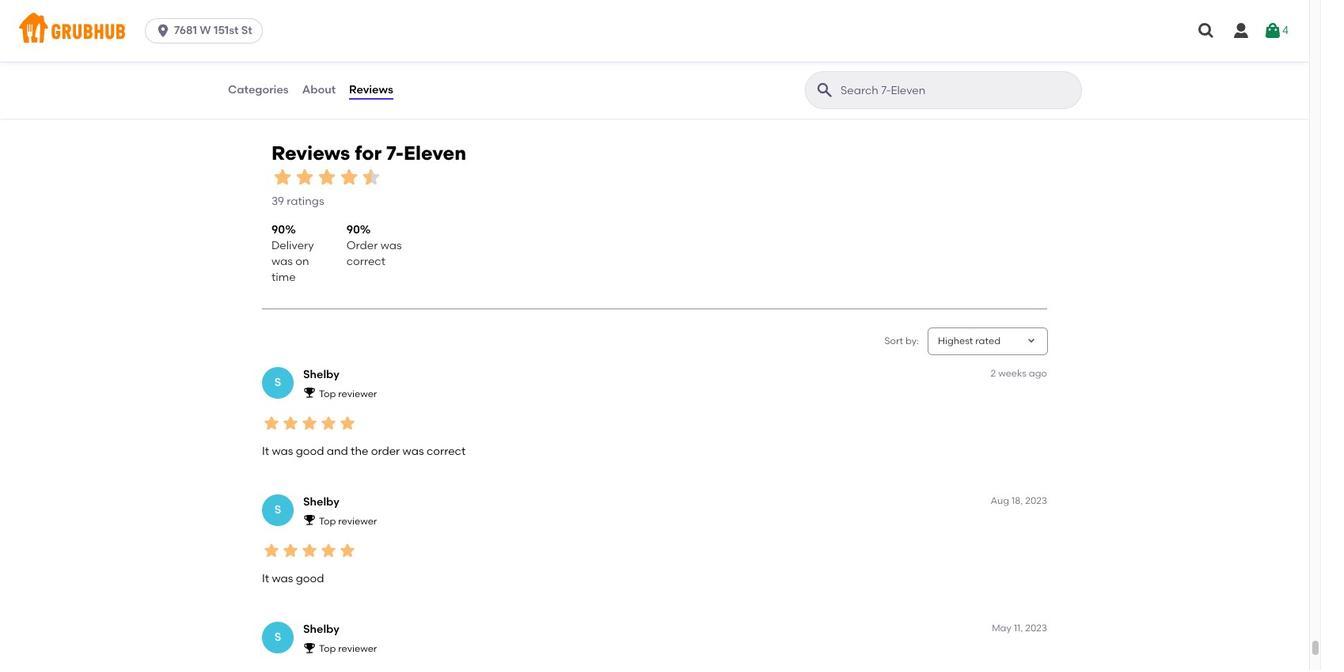 Task type: locate. For each thing, give the bounding box(es) containing it.
mi
[[272, 55, 283, 66], [556, 55, 567, 66], [836, 55, 848, 66]]

0 vertical spatial good
[[296, 445, 324, 458]]

0 vertical spatial shelby
[[303, 368, 340, 382]]

mi right 0.27
[[272, 55, 283, 66]]

2 vertical spatial s
[[275, 631, 281, 645]]

1 vertical spatial it
[[262, 572, 269, 586]]

1 it from the top
[[262, 445, 269, 458]]

1 top reviewer from the top
[[319, 388, 377, 399]]

top up and
[[319, 388, 336, 399]]

1 2023 from the top
[[1025, 496, 1047, 507]]

1 vertical spatial reviews
[[272, 142, 350, 165]]

reviews inside button
[[349, 83, 393, 96]]

7-
[[386, 142, 404, 165]]

2 top reviewer from the top
[[319, 516, 377, 527]]

shelby
[[303, 368, 340, 382], [303, 496, 340, 509], [303, 623, 340, 637]]

1 vertical spatial 2023
[[1025, 623, 1047, 634]]

20–30
[[250, 42, 278, 53]]

ratings right 227
[[1022, 59, 1059, 72]]

4 button
[[1264, 17, 1289, 45]]

3 shelby from the top
[[303, 623, 340, 637]]

1 vertical spatial reviewer
[[338, 516, 377, 527]]

2023 right 11,
[[1025, 623, 1047, 634]]

Sort by: field
[[938, 335, 1001, 348]]

2 horizontal spatial svg image
[[1264, 21, 1283, 40]]

2 vertical spatial top
[[319, 644, 336, 655]]

2 vertical spatial top reviewer
[[319, 644, 377, 655]]

0 vertical spatial top
[[319, 388, 336, 399]]

ratings right "88"
[[739, 59, 776, 72]]

time
[[272, 271, 296, 284]]

0 vertical spatial top reviewer
[[319, 388, 377, 399]]

correct
[[346, 255, 386, 268], [427, 445, 466, 458]]

90 for 90 order was correct
[[346, 223, 360, 237]]

ratings right 160
[[456, 59, 493, 72]]

2 it from the top
[[262, 572, 269, 586]]

reviews up '39 ratings'
[[272, 142, 350, 165]]

the
[[351, 445, 368, 458]]

reviews
[[349, 83, 393, 96], [272, 142, 350, 165]]

2 s from the top
[[275, 504, 281, 517]]

7681 w 151st st
[[174, 24, 252, 37]]

highest
[[938, 335, 973, 346]]

1 good from the top
[[296, 445, 324, 458]]

2 vertical spatial trophy icon image
[[303, 642, 316, 654]]

2 top from the top
[[319, 516, 336, 527]]

227
[[1001, 59, 1019, 72]]

0 vertical spatial s
[[275, 376, 281, 389]]

0 horizontal spatial svg image
[[1197, 21, 1216, 40]]

rated
[[976, 335, 1001, 346]]

39 ratings
[[272, 195, 324, 208]]

1 vertical spatial good
[[296, 572, 324, 586]]

2023
[[1025, 496, 1047, 507], [1025, 623, 1047, 634]]

1 reviewer from the top
[[338, 388, 377, 399]]

for
[[355, 142, 382, 165]]

90 up delivery
[[272, 223, 285, 237]]

7681 w 151st st button
[[145, 18, 269, 44]]

2 2023 from the top
[[1025, 623, 1047, 634]]

top up it was good on the bottom left of the page
[[319, 516, 336, 527]]

90
[[272, 223, 285, 237], [346, 223, 360, 237]]

star icon image
[[272, 167, 294, 189], [294, 167, 316, 189], [316, 167, 338, 189], [338, 167, 360, 189], [360, 167, 382, 189], [360, 167, 382, 189], [262, 414, 281, 433], [281, 414, 300, 433], [300, 414, 319, 433], [319, 414, 338, 433], [338, 414, 357, 433], [262, 541, 281, 560], [281, 541, 300, 560], [300, 541, 319, 560], [319, 541, 338, 560], [338, 541, 357, 560]]

mi inside 20–30 0.27 mi 160 ratings
[[272, 55, 283, 66]]

39
[[272, 195, 284, 208]]

mi right 0.50
[[556, 55, 567, 66]]

1 vertical spatial top reviewer
[[319, 516, 377, 527]]

1 90 from the left
[[272, 223, 285, 237]]

trophy icon image for it was good
[[303, 514, 316, 527]]

2 shelby from the top
[[303, 496, 340, 509]]

top down it was good on the bottom left of the page
[[319, 644, 336, 655]]

reviewer for it was good
[[338, 516, 377, 527]]

1 vertical spatial trophy icon image
[[303, 514, 316, 527]]

1 mi from the left
[[272, 55, 283, 66]]

1 vertical spatial shelby
[[303, 496, 340, 509]]

1 horizontal spatial mi
[[556, 55, 567, 66]]

svg image
[[1197, 21, 1216, 40], [1232, 21, 1251, 40], [1264, 21, 1283, 40]]

2 trophy icon image from the top
[[303, 514, 316, 527]]

0 vertical spatial reviewer
[[338, 388, 377, 399]]

mi inside 0.50 mi 88 ratings
[[556, 55, 567, 66]]

90 up order
[[346, 223, 360, 237]]

w
[[200, 24, 211, 37]]

88
[[723, 59, 736, 72]]

1 horizontal spatial 90
[[346, 223, 360, 237]]

0 vertical spatial reviews
[[349, 83, 393, 96]]

shelby for it was good
[[303, 496, 340, 509]]

magnifying glass icon image
[[815, 81, 834, 100]]

3 mi from the left
[[836, 55, 848, 66]]

0 horizontal spatial 90
[[272, 223, 285, 237]]

trophy icon image
[[303, 387, 316, 399], [303, 514, 316, 527], [303, 642, 316, 654]]

3 svg image from the left
[[1264, 21, 1283, 40]]

svg image inside the 4 button
[[1264, 21, 1283, 40]]

shelby up and
[[303, 368, 340, 382]]

top reviewer for it was good
[[319, 516, 377, 527]]

0 horizontal spatial mi
[[272, 55, 283, 66]]

it for it was good
[[262, 572, 269, 586]]

2 horizontal spatial mi
[[836, 55, 848, 66]]

reviews button
[[348, 62, 394, 119]]

2023 right "18,"
[[1025, 496, 1047, 507]]

1 vertical spatial correct
[[427, 445, 466, 458]]

2 mi from the left
[[556, 55, 567, 66]]

90 inside 90 delivery was on time
[[272, 223, 285, 237]]

2 reviewer from the top
[[338, 516, 377, 527]]

11,
[[1014, 623, 1023, 634]]

0.27
[[250, 55, 268, 66]]

2 90 from the left
[[346, 223, 360, 237]]

1 shelby from the top
[[303, 368, 340, 382]]

3 s from the top
[[275, 631, 281, 645]]

s
[[275, 376, 281, 389], [275, 504, 281, 517], [275, 631, 281, 645]]

1 horizontal spatial correct
[[427, 445, 466, 458]]

taco bell link
[[250, 0, 493, 18]]

0 vertical spatial it
[[262, 445, 269, 458]]

shelby down it was good on the bottom left of the page
[[303, 623, 340, 637]]

delivery
[[272, 239, 314, 252]]

1 vertical spatial s
[[275, 504, 281, 517]]

90 order was correct
[[346, 223, 402, 268]]

s for it was good and the order was correct
[[275, 376, 281, 389]]

reviews for 7-eleven
[[272, 142, 466, 165]]

mi right 1.53
[[836, 55, 848, 66]]

ratings inside 20–30 0.27 mi 160 ratings
[[456, 59, 493, 72]]

it
[[262, 445, 269, 458], [262, 572, 269, 586]]

it was good and the order was correct
[[262, 445, 466, 458]]

categories button
[[227, 62, 290, 119]]

good
[[296, 445, 324, 458], [296, 572, 324, 586]]

s for it was good
[[275, 504, 281, 517]]

trophy icon image for it was good and the order was correct
[[303, 387, 316, 399]]

0 vertical spatial correct
[[346, 255, 386, 268]]

1 vertical spatial top
[[319, 516, 336, 527]]

2 vertical spatial shelby
[[303, 623, 340, 637]]

reviewer
[[338, 388, 377, 399], [338, 516, 377, 527], [338, 644, 377, 655]]

reviews for reviews for 7-eleven
[[272, 142, 350, 165]]

reviewer for it was good and the order was correct
[[338, 388, 377, 399]]

1 s from the top
[[275, 376, 281, 389]]

reviews down 20–30 0.27 mi 160 ratings
[[349, 83, 393, 96]]

0.50 mi 88 ratings
[[533, 55, 776, 72]]

may 11, 2023
[[992, 623, 1047, 634]]

1 top from the top
[[319, 388, 336, 399]]

was
[[381, 239, 402, 252], [272, 255, 293, 268], [272, 445, 293, 458], [403, 445, 424, 458], [272, 572, 293, 586]]

ratings right 39
[[287, 195, 324, 208]]

st
[[241, 24, 252, 37]]

0 horizontal spatial correct
[[346, 255, 386, 268]]

2 good from the top
[[296, 572, 324, 586]]

mi for 88 ratings
[[556, 55, 567, 66]]

mi inside the 1.53 mi 227 ratings
[[836, 55, 848, 66]]

about
[[302, 83, 336, 96]]

7681
[[174, 24, 197, 37]]

0 vertical spatial 2023
[[1025, 496, 1047, 507]]

eleven
[[404, 142, 466, 165]]

aug
[[991, 496, 1009, 507]]

0 vertical spatial trophy icon image
[[303, 387, 316, 399]]

taco
[[250, 1, 281, 16]]

correct down order
[[346, 255, 386, 268]]

ratings
[[456, 59, 493, 72], [739, 59, 776, 72], [1022, 59, 1059, 72], [287, 195, 324, 208]]

0.50
[[533, 55, 553, 66]]

good for it was good
[[296, 572, 324, 586]]

was inside '90 order was correct'
[[381, 239, 402, 252]]

ratings inside the 1.53 mi 227 ratings
[[1022, 59, 1059, 72]]

top
[[319, 388, 336, 399], [319, 516, 336, 527], [319, 644, 336, 655]]

90 inside '90 order was correct'
[[346, 223, 360, 237]]

top reviewer
[[319, 388, 377, 399], [319, 516, 377, 527], [319, 644, 377, 655]]

correct right order
[[427, 445, 466, 458]]

highest rated
[[938, 335, 1001, 346]]

3 trophy icon image from the top
[[303, 642, 316, 654]]

1 horizontal spatial svg image
[[1232, 21, 1251, 40]]

shelby down and
[[303, 496, 340, 509]]

1 trophy icon image from the top
[[303, 387, 316, 399]]

1.53
[[816, 55, 833, 66]]

2023 for may 11, 2023
[[1025, 623, 1047, 634]]

2 vertical spatial reviewer
[[338, 644, 377, 655]]



Task type: vqa. For each thing, say whether or not it's contained in the screenshot.
1st good from the bottom
yes



Task type: describe. For each thing, give the bounding box(es) containing it.
ratings inside 0.50 mi 88 ratings
[[739, 59, 776, 72]]

order
[[371, 445, 400, 458]]

subscription pass image
[[250, 21, 266, 34]]

sort
[[885, 335, 903, 346]]

aug 18, 2023
[[991, 496, 1047, 507]]

svg image
[[155, 23, 171, 39]]

by:
[[906, 335, 919, 346]]

main navigation navigation
[[0, 0, 1309, 62]]

3 reviewer from the top
[[338, 644, 377, 655]]

2 svg image from the left
[[1232, 21, 1251, 40]]

3 top from the top
[[319, 644, 336, 655]]

taco bell
[[250, 1, 307, 16]]

4
[[1283, 24, 1289, 37]]

and
[[327, 445, 348, 458]]

Search 7-Eleven search field
[[839, 83, 1077, 98]]

bell
[[284, 1, 307, 16]]

2023 for aug 18, 2023
[[1025, 496, 1047, 507]]

1 svg image from the left
[[1197, 21, 1216, 40]]

160
[[436, 59, 453, 72]]

1.53 mi 227 ratings
[[816, 55, 1059, 72]]

2
[[991, 368, 996, 379]]

18,
[[1012, 496, 1023, 507]]

sort by:
[[885, 335, 919, 346]]

correct inside '90 order was correct'
[[346, 255, 386, 268]]

caret down icon image
[[1025, 335, 1038, 348]]

it for it was good and the order was correct
[[262, 445, 269, 458]]

shelby for it was good and the order was correct
[[303, 368, 340, 382]]

good for it was good and the order was correct
[[296, 445, 324, 458]]

20–30 0.27 mi 160 ratings
[[250, 42, 493, 72]]

mi for 227 ratings
[[836, 55, 848, 66]]

it was good
[[262, 572, 324, 586]]

top for it was good and the order was correct
[[319, 388, 336, 399]]

categories
[[228, 83, 289, 96]]

order
[[346, 239, 378, 252]]

reviews for reviews
[[349, 83, 393, 96]]

weeks
[[998, 368, 1027, 379]]

2 weeks ago
[[991, 368, 1047, 379]]

top reviewer for it was good and the order was correct
[[319, 388, 377, 399]]

90 for 90 delivery was on time
[[272, 223, 285, 237]]

top for it was good
[[319, 516, 336, 527]]

90 delivery was on time
[[272, 223, 314, 284]]

3 top reviewer from the top
[[319, 644, 377, 655]]

ago
[[1029, 368, 1047, 379]]

may
[[992, 623, 1012, 634]]

151st
[[214, 24, 239, 37]]

was inside 90 delivery was on time
[[272, 255, 293, 268]]

about button
[[301, 62, 337, 119]]

on
[[296, 255, 309, 268]]



